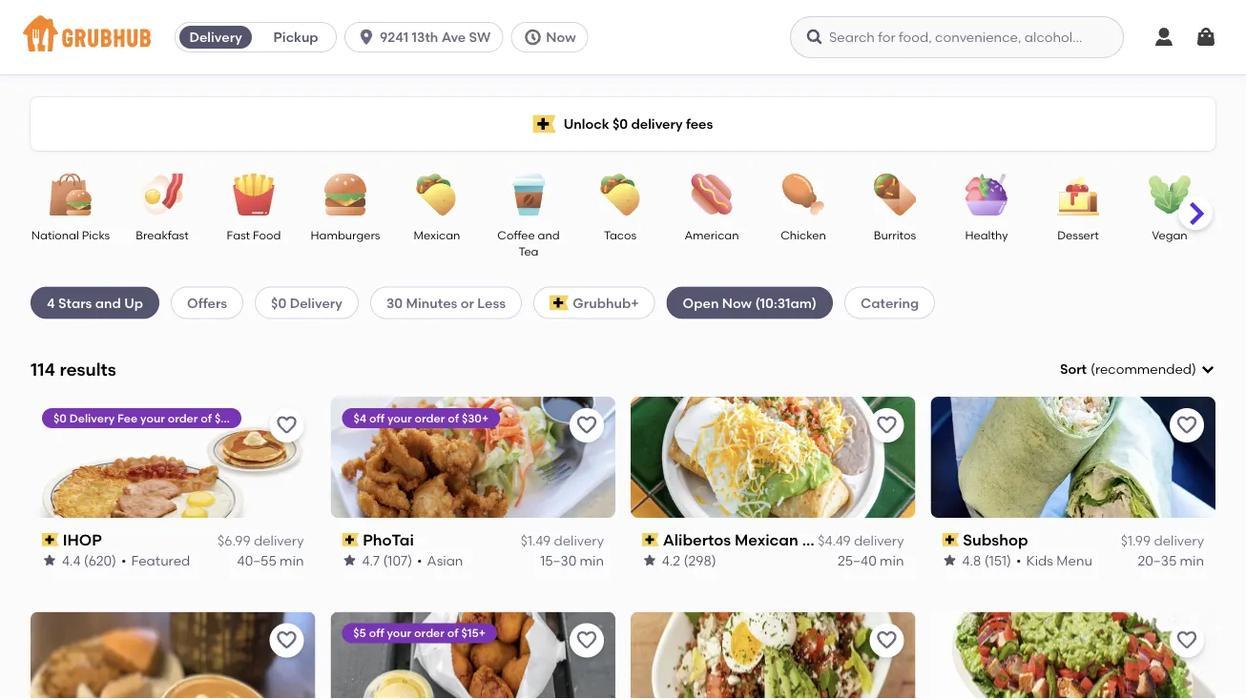 Task type: locate. For each thing, give the bounding box(es) containing it.
food right fast
[[253, 228, 281, 242]]

alibertos mexican food logo image
[[631, 397, 916, 518]]

subscription pass image for ihop
[[42, 534, 59, 547]]

0 horizontal spatial delivery
[[69, 411, 115, 425]]

delivery left pickup
[[189, 29, 242, 45]]

0 horizontal spatial mexican
[[414, 228, 460, 242]]

order for $4 off your order of $30+
[[415, 411, 445, 425]]

1 vertical spatial $15+
[[462, 627, 486, 641]]

0 horizontal spatial •
[[121, 553, 127, 569]]

and up tea
[[538, 228, 560, 242]]

delivery for alibertos mexican food
[[854, 533, 904, 549]]

2 vertical spatial $0
[[53, 411, 67, 425]]

9241
[[380, 29, 409, 45]]

$4
[[354, 411, 367, 425]]

save this restaurant button
[[270, 408, 304, 443], [570, 408, 604, 443], [870, 408, 904, 443], [1170, 408, 1205, 443], [270, 624, 304, 658], [570, 624, 604, 658], [870, 624, 904, 658], [1170, 624, 1205, 658]]

save this restaurant image for $0 delivery fee your order of $15+
[[275, 414, 298, 437]]

(151)
[[985, 553, 1012, 569]]

save this restaurant image
[[275, 414, 298, 437], [576, 414, 598, 437], [876, 414, 899, 437], [576, 630, 598, 653], [876, 630, 899, 653]]

• right (151) on the right bottom
[[1017, 553, 1022, 569]]

delivery left fee
[[69, 411, 115, 425]]

$0 right offers
[[271, 295, 287, 311]]

1 vertical spatial and
[[95, 295, 121, 311]]

$1.99
[[1121, 533, 1151, 549]]

order left $30+
[[415, 411, 445, 425]]

delivery up 40–55 min
[[254, 533, 304, 549]]

•
[[121, 553, 127, 569], [417, 553, 422, 569], [1017, 553, 1022, 569]]

delivery down hamburgers
[[290, 295, 343, 311]]

0 vertical spatial and
[[538, 228, 560, 242]]

4 star icon image from the left
[[943, 553, 958, 568]]

4.8
[[963, 553, 982, 569]]

mexican down mexican image
[[414, 228, 460, 242]]

0 vertical spatial food
[[253, 228, 281, 242]]

national picks
[[31, 228, 110, 242]]

of left $30+
[[448, 411, 459, 425]]

2 min from the left
[[580, 553, 604, 569]]

40–55 min
[[237, 553, 304, 569]]

grubhub plus flag logo image for grubhub+
[[550, 295, 569, 311]]

$1.99 delivery
[[1121, 533, 1205, 549]]

your right $5 at the left of page
[[387, 627, 412, 641]]

$1.49 delivery
[[521, 533, 604, 549]]

delivery up "20–35 min"
[[1154, 533, 1205, 549]]

star icon image left 4.8
[[943, 553, 958, 568]]

of for $4 off your order of $30+
[[448, 411, 459, 425]]

1 horizontal spatial $0
[[271, 295, 287, 311]]

2 horizontal spatial delivery
[[290, 295, 343, 311]]

$0 for $0 delivery fee your order of $15+
[[53, 411, 67, 425]]

3 min from the left
[[880, 553, 904, 569]]

national
[[31, 228, 79, 242]]

2 vertical spatial delivery
[[69, 411, 115, 425]]

2 • from the left
[[417, 553, 422, 569]]

2 star icon image from the left
[[342, 553, 357, 568]]

1 horizontal spatial •
[[417, 553, 422, 569]]

1 horizontal spatial $15+
[[462, 627, 486, 641]]

0 horizontal spatial and
[[95, 295, 121, 311]]

star icon image for subshop
[[943, 553, 958, 568]]

0 horizontal spatial food
[[253, 228, 281, 242]]

save this restaurant image down "20–35 min"
[[1176, 630, 1199, 653]]

1 vertical spatial off
[[369, 627, 385, 641]]

1 vertical spatial $0
[[271, 295, 287, 311]]

0 vertical spatial now
[[546, 29, 576, 45]]

kids
[[1027, 553, 1054, 569]]

1 • from the left
[[121, 553, 127, 569]]

delivery
[[631, 116, 683, 132], [254, 533, 304, 549], [554, 533, 604, 549], [854, 533, 904, 549], [1154, 533, 1205, 549]]

now right open
[[722, 295, 752, 311]]

1 horizontal spatial mexican
[[735, 531, 799, 550]]

min right 40–55
[[280, 553, 304, 569]]

delivery for subshop
[[1154, 533, 1205, 549]]

min right 25–40
[[880, 553, 904, 569]]

1 min from the left
[[280, 553, 304, 569]]

grubhub plus flag logo image
[[533, 115, 556, 133], [550, 295, 569, 311]]

15–30 min
[[540, 553, 604, 569]]

subscription pass image for subshop
[[943, 534, 959, 547]]

$30+
[[462, 411, 489, 425]]

4
[[47, 295, 55, 311]]

subscription pass image left the ihop
[[42, 534, 59, 547]]

minutes
[[406, 295, 458, 311]]

food up 25–40
[[802, 531, 840, 550]]

$0
[[613, 116, 628, 132], [271, 295, 287, 311], [53, 411, 67, 425]]

0 horizontal spatial now
[[546, 29, 576, 45]]

star icon image left 4.2
[[642, 553, 658, 568]]

1 subscription pass image from the left
[[42, 534, 59, 547]]

save this restaurant image left $5 at the left of page
[[275, 630, 298, 653]]

burritos
[[874, 228, 917, 242]]

0 vertical spatial delivery
[[189, 29, 242, 45]]

save this restaurant image for bang bang cafe logo
[[275, 630, 298, 653]]

off for $5
[[369, 627, 385, 641]]

(298)
[[684, 553, 717, 569]]

svg image
[[1153, 26, 1176, 49], [357, 28, 376, 47], [806, 28, 825, 47], [1201, 362, 1216, 377]]

(107)
[[383, 553, 412, 569]]

0 vertical spatial grubhub plus flag logo image
[[533, 115, 556, 133]]

20–35
[[1138, 553, 1177, 569]]

mexican
[[414, 228, 460, 242], [735, 531, 799, 550]]

off right $4
[[369, 411, 385, 425]]

mexican left $4.49
[[735, 531, 799, 550]]

pickup button
[[256, 22, 336, 52]]

$4.49
[[818, 533, 851, 549]]

of down asian
[[448, 627, 459, 641]]

$0 down 114 results
[[53, 411, 67, 425]]

(620)
[[84, 553, 117, 569]]

1 vertical spatial grubhub plus flag logo image
[[550, 295, 569, 311]]

less
[[478, 295, 506, 311]]

asian
[[427, 553, 463, 569]]

alibertos mexican food
[[663, 531, 840, 550]]

min
[[280, 553, 304, 569], [580, 553, 604, 569], [880, 553, 904, 569], [1180, 553, 1205, 569]]

1 horizontal spatial and
[[538, 228, 560, 242]]

grubhub+
[[573, 295, 639, 311]]

subscription pass image left subshop
[[943, 534, 959, 547]]

pickup
[[274, 29, 318, 45]]

of for $5 off your order of $15+
[[448, 627, 459, 641]]

min for ihop
[[280, 553, 304, 569]]

and
[[538, 228, 560, 242], [95, 295, 121, 311]]

subscription pass image for alibertos mexican food
[[642, 534, 659, 547]]

star icon image left 4.4
[[42, 553, 57, 568]]

and left up
[[95, 295, 121, 311]]

(10:31am)
[[755, 295, 817, 311]]

1 vertical spatial food
[[802, 531, 840, 550]]

0 vertical spatial $0
[[613, 116, 628, 132]]

4.7 (107)
[[362, 553, 412, 569]]

now right sw
[[546, 29, 576, 45]]

ihop logo image
[[31, 397, 315, 518]]

delivery button
[[176, 22, 256, 52]]

0 horizontal spatial $0
[[53, 411, 67, 425]]

$0 delivery fee your order of $15+
[[53, 411, 239, 425]]

offers
[[187, 295, 227, 311]]

off
[[369, 411, 385, 425], [369, 627, 385, 641]]

1 vertical spatial now
[[722, 295, 752, 311]]

2 horizontal spatial •
[[1017, 553, 1022, 569]]

3 • from the left
[[1017, 553, 1022, 569]]

0 vertical spatial off
[[369, 411, 385, 425]]

• featured
[[121, 553, 190, 569]]

star icon image
[[42, 553, 57, 568], [342, 553, 357, 568], [642, 553, 658, 568], [943, 553, 958, 568]]

)
[[1192, 361, 1197, 378]]

subscription pass image
[[42, 534, 59, 547], [342, 534, 359, 547], [642, 534, 659, 547], [943, 534, 959, 547]]

your
[[140, 411, 165, 425], [388, 411, 412, 425], [387, 627, 412, 641]]

vegan
[[1152, 228, 1188, 242]]

• for subshop
[[1017, 553, 1022, 569]]

min right 20–35
[[1180, 553, 1205, 569]]

0 vertical spatial $15+
[[215, 411, 239, 425]]

4.2 (298)
[[662, 553, 717, 569]]

coffee
[[498, 228, 535, 242]]

4.7
[[362, 553, 380, 569]]

save this restaurant image down )
[[1176, 414, 1199, 437]]

star icon image for ihop
[[42, 553, 57, 568]]

svg image inside now "button"
[[523, 28, 542, 47]]

order
[[168, 411, 198, 425], [415, 411, 445, 425], [415, 627, 445, 641]]

off right $5 at the left of page
[[369, 627, 385, 641]]

of
[[201, 411, 212, 425], [448, 411, 459, 425], [448, 627, 459, 641]]

fast food
[[227, 228, 281, 242]]

unlock
[[564, 116, 610, 132]]

3 star icon image from the left
[[642, 553, 658, 568]]

hamburgers image
[[312, 174, 379, 216]]

3 subscription pass image from the left
[[642, 534, 659, 547]]

• right '(620)'
[[121, 553, 127, 569]]

$4.49 delivery
[[818, 533, 904, 549]]

1 horizontal spatial now
[[722, 295, 752, 311]]

1 horizontal spatial delivery
[[189, 29, 242, 45]]

now
[[546, 29, 576, 45], [722, 295, 752, 311]]

subscription pass image left photai
[[342, 534, 359, 547]]

4 min from the left
[[1180, 553, 1205, 569]]

stars
[[58, 295, 92, 311]]

svg image
[[1195, 26, 1218, 49], [523, 28, 542, 47]]

None field
[[1060, 360, 1216, 379]]

your right $4
[[388, 411, 412, 425]]

order for $5 off your order of $15+
[[415, 627, 445, 641]]

of right fee
[[201, 411, 212, 425]]

grubhub plus flag logo image left grubhub+ at the top of the page
[[550, 295, 569, 311]]

subscription pass image left alibertos
[[642, 534, 659, 547]]

min for photai
[[580, 553, 604, 569]]

star icon image left 4.7
[[342, 553, 357, 568]]

min right 15–30
[[580, 553, 604, 569]]

vegan image
[[1137, 174, 1204, 216]]

grubhub plus flag logo image left unlock
[[533, 115, 556, 133]]

1 star icon image from the left
[[42, 553, 57, 568]]

$0 delivery
[[271, 295, 343, 311]]

delivery up 25–40 min
[[854, 533, 904, 549]]

order right $5 at the left of page
[[415, 627, 445, 641]]

results
[[60, 359, 116, 380]]

4 subscription pass image from the left
[[943, 534, 959, 547]]

0 horizontal spatial svg image
[[523, 28, 542, 47]]

up
[[124, 295, 143, 311]]

sw
[[469, 29, 491, 45]]

4.8 (151)
[[963, 553, 1012, 569]]

4.4
[[62, 553, 81, 569]]

picks
[[82, 228, 110, 242]]

2 subscription pass image from the left
[[342, 534, 359, 547]]

1 vertical spatial delivery
[[290, 295, 343, 311]]

$15+
[[215, 411, 239, 425], [462, 627, 486, 641]]

save this restaurant image
[[1176, 414, 1199, 437], [275, 630, 298, 653], [1176, 630, 1199, 653]]

catering
[[861, 295, 919, 311]]

delivery for $0 delivery
[[290, 295, 343, 311]]

delivery up 15–30 min
[[554, 533, 604, 549]]

• right (107)
[[417, 553, 422, 569]]

$0 right unlock
[[613, 116, 628, 132]]



Task type: vqa. For each thing, say whether or not it's contained in the screenshot.
the middle 3
no



Task type: describe. For each thing, give the bounding box(es) containing it.
15–30
[[540, 553, 577, 569]]

(
[[1091, 361, 1096, 378]]

healthy
[[965, 228, 1008, 242]]

1 horizontal spatial food
[[802, 531, 840, 550]]

photai
[[363, 531, 414, 550]]

grubhub plus flag logo image for unlock $0 delivery fees
[[533, 115, 556, 133]]

order right fee
[[168, 411, 198, 425]]

114
[[31, 359, 55, 380]]

none field containing sort
[[1060, 360, 1216, 379]]

40–55
[[237, 553, 277, 569]]

boss drive-in logo image
[[331, 612, 616, 700]]

delivery inside button
[[189, 29, 242, 45]]

2 horizontal spatial $0
[[613, 116, 628, 132]]

subshop logo image
[[931, 397, 1216, 518]]

subscription pass image for photai
[[342, 534, 359, 547]]

alibertos
[[663, 531, 731, 550]]

delivery for $0 delivery fee your order of $15+
[[69, 411, 115, 425]]

open
[[683, 295, 719, 311]]

20–35 min
[[1138, 553, 1205, 569]]

star icon image for photai
[[342, 553, 357, 568]]

ave
[[442, 29, 466, 45]]

healthy image
[[954, 174, 1020, 216]]

4.2
[[662, 553, 681, 569]]

114 results
[[31, 359, 116, 380]]

unlock $0 delivery fees
[[564, 116, 713, 132]]

25–40
[[838, 553, 877, 569]]

now inside "button"
[[546, 29, 576, 45]]

your for $4
[[388, 411, 412, 425]]

and inside coffee and tea
[[538, 228, 560, 242]]

menu
[[1057, 553, 1093, 569]]

• for ihop
[[121, 553, 127, 569]]

tacos
[[604, 228, 637, 242]]

featured
[[131, 553, 190, 569]]

fees
[[686, 116, 713, 132]]

or
[[461, 295, 474, 311]]

• kids menu
[[1017, 553, 1093, 569]]

25–40 min
[[838, 553, 904, 569]]

off for $4
[[369, 411, 385, 425]]

Search for food, convenience, alcohol... search field
[[790, 16, 1124, 58]]

tacos image
[[587, 174, 654, 216]]

delivery for ihop
[[254, 533, 304, 549]]

your right fee
[[140, 411, 165, 425]]

coffee and tea
[[498, 228, 560, 259]]

save this restaurant image for $4 off your order of $30+
[[576, 414, 598, 437]]

svg image inside field
[[1201, 362, 1216, 377]]

$1.49
[[521, 533, 551, 549]]

fast
[[227, 228, 250, 242]]

dessert image
[[1045, 174, 1112, 216]]

breakfast
[[136, 228, 189, 242]]

american
[[685, 228, 739, 242]]

$0 for $0 delivery
[[271, 295, 287, 311]]

9241 13th ave sw
[[380, 29, 491, 45]]

tea
[[519, 245, 539, 259]]

0 vertical spatial mexican
[[414, 228, 460, 242]]

• for photai
[[417, 553, 422, 569]]

chipotle logo image
[[931, 612, 1216, 700]]

coffee and tea image
[[495, 174, 562, 216]]

4.4 (620)
[[62, 553, 117, 569]]

0 horizontal spatial $15+
[[215, 411, 239, 425]]

13th
[[412, 29, 438, 45]]

1 horizontal spatial svg image
[[1195, 26, 1218, 49]]

delivery for photai
[[554, 533, 604, 549]]

bang bang cafe logo image
[[31, 612, 315, 700]]

4 stars and up
[[47, 295, 143, 311]]

mexican image
[[404, 174, 471, 216]]

• asian
[[417, 553, 463, 569]]

now button
[[511, 22, 596, 52]]

your for $5
[[387, 627, 412, 641]]

$5 off your order of $15+
[[354, 627, 486, 641]]

9241 13th ave sw button
[[345, 22, 511, 52]]

min for alibertos mexican food
[[880, 553, 904, 569]]

$5
[[354, 627, 367, 641]]

hamburgers
[[311, 228, 380, 242]]

chicken
[[781, 228, 826, 242]]

1 vertical spatial mexican
[[735, 531, 799, 550]]

recommended
[[1096, 361, 1192, 378]]

national picks image
[[37, 174, 104, 216]]

american image
[[679, 174, 745, 216]]

svg image inside 9241 13th ave sw button
[[357, 28, 376, 47]]

fee
[[117, 411, 138, 425]]

fast food image
[[220, 174, 287, 216]]

30 minutes or less
[[387, 295, 506, 311]]

min for subshop
[[1180, 553, 1205, 569]]

sort ( recommended )
[[1060, 361, 1197, 378]]

save this restaurant image for $5 off your order of $15+
[[576, 630, 598, 653]]

open now (10:31am)
[[683, 295, 817, 311]]

subshop
[[963, 531, 1029, 550]]

save this restaurant image for 'chipotle logo'
[[1176, 630, 1199, 653]]

$6.99 delivery
[[218, 533, 304, 549]]

$4 off your order of $30+
[[354, 411, 489, 425]]

photai  logo image
[[331, 397, 616, 518]]

chicken image
[[770, 174, 837, 216]]

harried & hungry logo image
[[631, 612, 916, 700]]

burritos image
[[862, 174, 929, 216]]

delivery left fees
[[631, 116, 683, 132]]

breakfast image
[[129, 174, 196, 216]]

sort
[[1060, 361, 1087, 378]]

ihop
[[63, 531, 102, 550]]

dessert
[[1058, 228, 1099, 242]]

30
[[387, 295, 403, 311]]

main navigation navigation
[[0, 0, 1247, 74]]

save this restaurant image for subshop logo
[[1176, 414, 1199, 437]]

$6.99
[[218, 533, 251, 549]]



